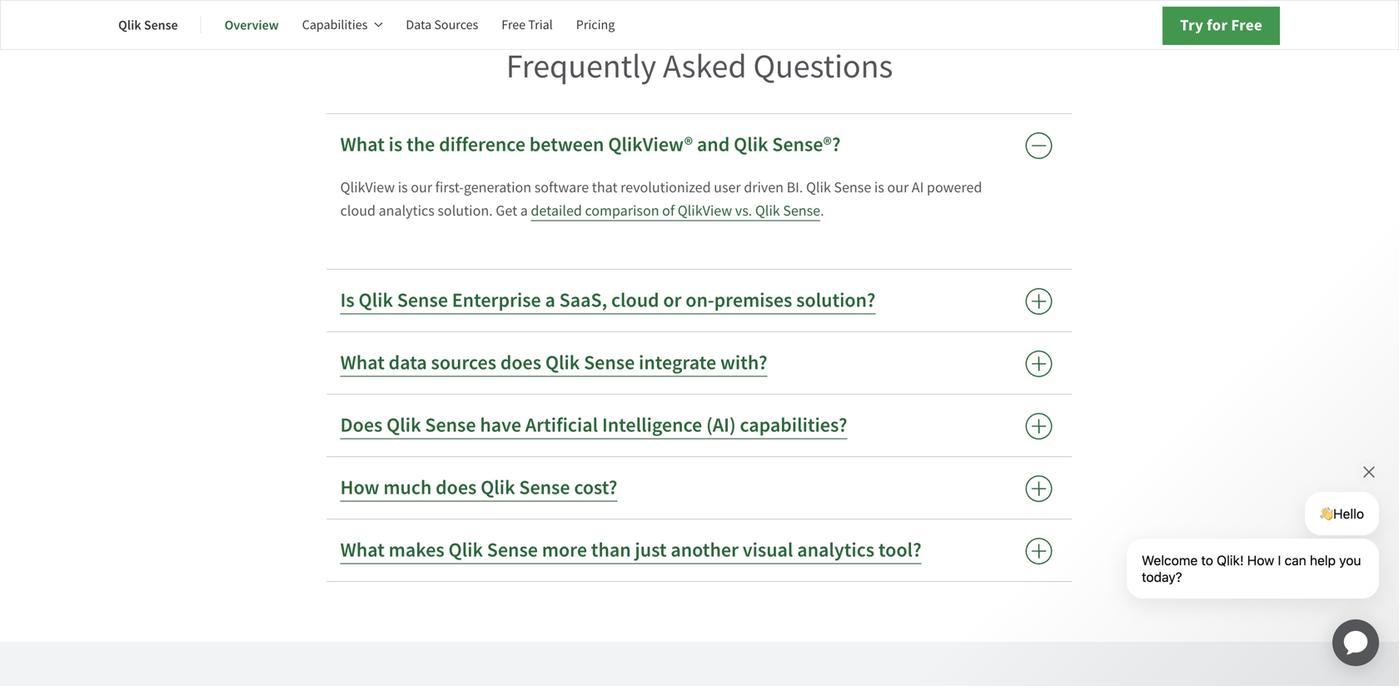 Task type: describe. For each thing, give the bounding box(es) containing it.
what data sources does qlik sense integrate with?
[[341, 350, 768, 376]]

qlikview®
[[608, 132, 693, 158]]

qlik sense link
[[118, 5, 178, 45]]

just
[[635, 537, 667, 564]]

questions
[[754, 45, 893, 88]]

does qlik sense have artificial intelligence (ai) capabilities? button
[[327, 395, 1073, 457]]

revolutionized
[[621, 178, 711, 197]]

qlikview is our first-generation software that revolutionized user driven bi. qlik sense is our ai powered cloud analytics solution. get a
[[341, 178, 983, 220]]

.
[[821, 201, 825, 220]]

capabilities
[[302, 16, 368, 33]]

capabilities?
[[740, 412, 848, 439]]

trial
[[529, 16, 553, 33]]

what makes qlik sense more than just another visual analytics tool?
[[341, 537, 922, 564]]

artificial
[[526, 412, 598, 439]]

ai
[[912, 178, 924, 197]]

user
[[714, 178, 741, 197]]

bi.
[[787, 178, 804, 197]]

is qlik sense enterprise a saas, cloud or on-premises solution? button
[[327, 270, 1073, 332]]

of
[[663, 201, 675, 220]]

with?
[[721, 350, 768, 376]]

2 our from the left
[[888, 178, 909, 197]]

does qlik sense have artificial intelligence (ai) capabilities?
[[341, 412, 848, 439]]

0 horizontal spatial free
[[502, 16, 526, 33]]

sense inside qlikview is our first-generation software that revolutionized user driven bi. qlik sense is our ai powered cloud analytics solution. get a
[[834, 178, 872, 197]]

overview link
[[225, 5, 279, 45]]

what data sources does qlik sense integrate with? button
[[327, 332, 1073, 394]]

sources
[[434, 16, 478, 33]]

data sources link
[[406, 5, 478, 45]]

analytics inside qlikview is our first-generation software that revolutionized user driven bi. qlik sense is our ai powered cloud analytics solution. get a
[[379, 201, 435, 220]]

how much does qlik sense cost? button
[[327, 457, 1073, 519]]

the
[[407, 132, 435, 158]]

pricing link
[[576, 5, 615, 45]]

free trial
[[502, 16, 553, 33]]

difference
[[439, 132, 526, 158]]

generation
[[464, 178, 532, 197]]

detailed comparison of qlikview vs. qlik sense link
[[531, 201, 821, 221]]

detailed comparison of qlikview vs. qlik sense .
[[531, 201, 825, 220]]

qlik inside "link"
[[118, 16, 141, 34]]

solution?
[[797, 287, 876, 314]]

sense inside how much does qlik sense cost? dropdown button
[[519, 475, 570, 501]]

capabilities link
[[302, 5, 383, 45]]

is for qlikview
[[398, 178, 408, 197]]

sense inside the what data sources does qlik sense integrate with? dropdown button
[[584, 350, 635, 376]]

intelligence
[[602, 412, 703, 439]]

data sources
[[406, 16, 478, 33]]

much
[[384, 475, 432, 501]]

try
[[1181, 15, 1204, 36]]

premises
[[715, 287, 793, 314]]

what for what data sources does qlik sense integrate with?
[[341, 350, 385, 376]]

driven
[[744, 178, 784, 197]]

does inside dropdown button
[[501, 350, 542, 376]]

1 our from the left
[[411, 178, 432, 197]]

sense inside what makes qlik sense more than just another visual analytics tool? dropdown button
[[487, 537, 538, 564]]

free trial link
[[502, 5, 553, 45]]

and
[[697, 132, 730, 158]]

get
[[496, 201, 518, 220]]



Task type: vqa. For each thing, say whether or not it's contained in the screenshot.
Login "image" on the right top of the page
no



Task type: locate. For each thing, give the bounding box(es) containing it.
data
[[406, 16, 432, 33]]

free left the trial
[[502, 16, 526, 33]]

cloud inside dropdown button
[[612, 287, 660, 314]]

what left the
[[341, 132, 385, 158]]

2 vertical spatial what
[[341, 537, 385, 564]]

does right sources
[[501, 350, 542, 376]]

0 horizontal spatial qlikview
[[341, 178, 395, 197]]

our left ai
[[888, 178, 909, 197]]

0 vertical spatial a
[[521, 201, 528, 220]]

does
[[341, 412, 383, 439]]

pricing
[[576, 16, 615, 33]]

qlik
[[118, 16, 141, 34], [734, 132, 769, 158], [807, 178, 831, 197], [756, 201, 780, 220], [359, 287, 393, 314], [546, 350, 580, 376], [387, 412, 421, 439], [481, 475, 515, 501], [449, 537, 483, 564]]

detailed
[[531, 201, 582, 220]]

0 vertical spatial cloud
[[341, 201, 376, 220]]

free
[[1232, 15, 1263, 36], [502, 16, 526, 33]]

0 horizontal spatial cloud
[[341, 201, 376, 220]]

our
[[411, 178, 432, 197], [888, 178, 909, 197]]

2 what from the top
[[341, 350, 385, 376]]

(ai)
[[707, 412, 736, 439]]

does right much
[[436, 475, 477, 501]]

is inside dropdown button
[[389, 132, 403, 158]]

tool?
[[879, 537, 922, 564]]

1 vertical spatial analytics
[[798, 537, 875, 564]]

0 horizontal spatial analytics
[[379, 201, 435, 220]]

what
[[341, 132, 385, 158], [341, 350, 385, 376], [341, 537, 385, 564]]

what for what makes qlik sense more than just another visual analytics tool?
[[341, 537, 385, 564]]

is
[[389, 132, 403, 158], [398, 178, 408, 197], [875, 178, 885, 197]]

what is the difference between qlikview® and qlik sense®? button
[[327, 114, 1073, 176]]

between
[[530, 132, 604, 158]]

than
[[591, 537, 631, 564]]

sense®?
[[773, 132, 841, 158]]

a right get
[[521, 201, 528, 220]]

more
[[542, 537, 587, 564]]

frequently
[[506, 45, 657, 88]]

1 horizontal spatial does
[[501, 350, 542, 376]]

analytics
[[379, 201, 435, 220], [798, 537, 875, 564]]

what makes qlik sense more than just another visual analytics tool? button
[[327, 520, 1073, 582]]

powered
[[927, 178, 983, 197]]

0 vertical spatial what
[[341, 132, 385, 158]]

0 horizontal spatial our
[[411, 178, 432, 197]]

analytics left tool?
[[798, 537, 875, 564]]

sense inside is qlik sense enterprise a saas, cloud or on-premises solution? dropdown button
[[397, 287, 448, 314]]

cloud inside qlikview is our first-generation software that revolutionized user driven bi. qlik sense is our ai powered cloud analytics solution. get a
[[341, 201, 376, 220]]

1 horizontal spatial analytics
[[798, 537, 875, 564]]

data
[[389, 350, 427, 376]]

asked
[[663, 45, 747, 88]]

for
[[1207, 15, 1228, 36]]

sense
[[144, 16, 178, 34], [834, 178, 872, 197], [783, 201, 821, 220], [397, 287, 448, 314], [584, 350, 635, 376], [425, 412, 476, 439], [519, 475, 570, 501], [487, 537, 538, 564]]

1 horizontal spatial our
[[888, 178, 909, 197]]

does inside dropdown button
[[436, 475, 477, 501]]

what is the difference between qlikview® and qlik sense®?
[[341, 132, 841, 158]]

overview
[[225, 16, 279, 34]]

cost?
[[574, 475, 618, 501]]

is qlik sense enterprise a saas, cloud or on-premises solution?
[[341, 287, 876, 314]]

what left makes
[[341, 537, 385, 564]]

qlikview inside qlikview is our first-generation software that revolutionized user driven bi. qlik sense is our ai powered cloud analytics solution. get a
[[341, 178, 395, 197]]

free right for
[[1232, 15, 1263, 36]]

qlikview left first-
[[341, 178, 395, 197]]

1 vertical spatial what
[[341, 350, 385, 376]]

qlikview
[[341, 178, 395, 197], [678, 201, 733, 220]]

a left 'saas,'
[[545, 287, 556, 314]]

qlikview down user at the right top of the page
[[678, 201, 733, 220]]

saas,
[[560, 287, 608, 314]]

0 vertical spatial does
[[501, 350, 542, 376]]

that
[[592, 178, 618, 197]]

how
[[341, 475, 380, 501]]

menu bar containing qlik sense
[[118, 5, 639, 45]]

how much does qlik sense cost?
[[341, 475, 618, 501]]

another
[[671, 537, 739, 564]]

a inside qlikview is our first-generation software that revolutionized user driven bi. qlik sense is our ai powered cloud analytics solution. get a
[[521, 201, 528, 220]]

a inside dropdown button
[[545, 287, 556, 314]]

is for what
[[389, 132, 403, 158]]

our left first-
[[411, 178, 432, 197]]

0 vertical spatial analytics
[[379, 201, 435, 220]]

software
[[535, 178, 589, 197]]

solution.
[[438, 201, 493, 220]]

qlik inside qlikview is our first-generation software that revolutionized user driven bi. qlik sense is our ai powered cloud analytics solution. get a
[[807, 178, 831, 197]]

enterprise
[[452, 287, 541, 314]]

application
[[1313, 600, 1400, 687]]

is left ai
[[875, 178, 885, 197]]

integrate
[[639, 350, 717, 376]]

0 vertical spatial qlikview
[[341, 178, 395, 197]]

is
[[341, 287, 355, 314]]

makes
[[389, 537, 445, 564]]

1 vertical spatial does
[[436, 475, 477, 501]]

1 what from the top
[[341, 132, 385, 158]]

analytics left solution.
[[379, 201, 435, 220]]

what left data
[[341, 350, 385, 376]]

0 horizontal spatial does
[[436, 475, 477, 501]]

is left the
[[389, 132, 403, 158]]

0 horizontal spatial a
[[521, 201, 528, 220]]

1 horizontal spatial qlikview
[[678, 201, 733, 220]]

1 vertical spatial cloud
[[612, 287, 660, 314]]

sources
[[431, 350, 497, 376]]

menu bar
[[118, 5, 639, 45]]

is down the
[[398, 178, 408, 197]]

cloud
[[341, 201, 376, 220], [612, 287, 660, 314]]

a
[[521, 201, 528, 220], [545, 287, 556, 314]]

on-
[[686, 287, 715, 314]]

1 horizontal spatial cloud
[[612, 287, 660, 314]]

try for free link
[[1163, 7, 1281, 45]]

vs.
[[736, 201, 753, 220]]

1 horizontal spatial a
[[545, 287, 556, 314]]

first-
[[435, 178, 464, 197]]

sense inside qlik sense "link"
[[144, 16, 178, 34]]

what for what is the difference between qlikview® and qlik sense®?
[[341, 132, 385, 158]]

what inside dropdown button
[[341, 350, 385, 376]]

1 vertical spatial qlikview
[[678, 201, 733, 220]]

comparison
[[585, 201, 660, 220]]

sense inside does qlik sense have artificial intelligence (ai) capabilities? dropdown button
[[425, 412, 476, 439]]

have
[[480, 412, 522, 439]]

visual
[[743, 537, 794, 564]]

qlik sense
[[118, 16, 178, 34]]

1 horizontal spatial free
[[1232, 15, 1263, 36]]

or
[[664, 287, 682, 314]]

3 what from the top
[[341, 537, 385, 564]]

try for free
[[1181, 15, 1263, 36]]

analytics inside dropdown button
[[798, 537, 875, 564]]

1 vertical spatial a
[[545, 287, 556, 314]]

frequently asked questions
[[506, 45, 893, 88]]

does
[[501, 350, 542, 376], [436, 475, 477, 501]]



